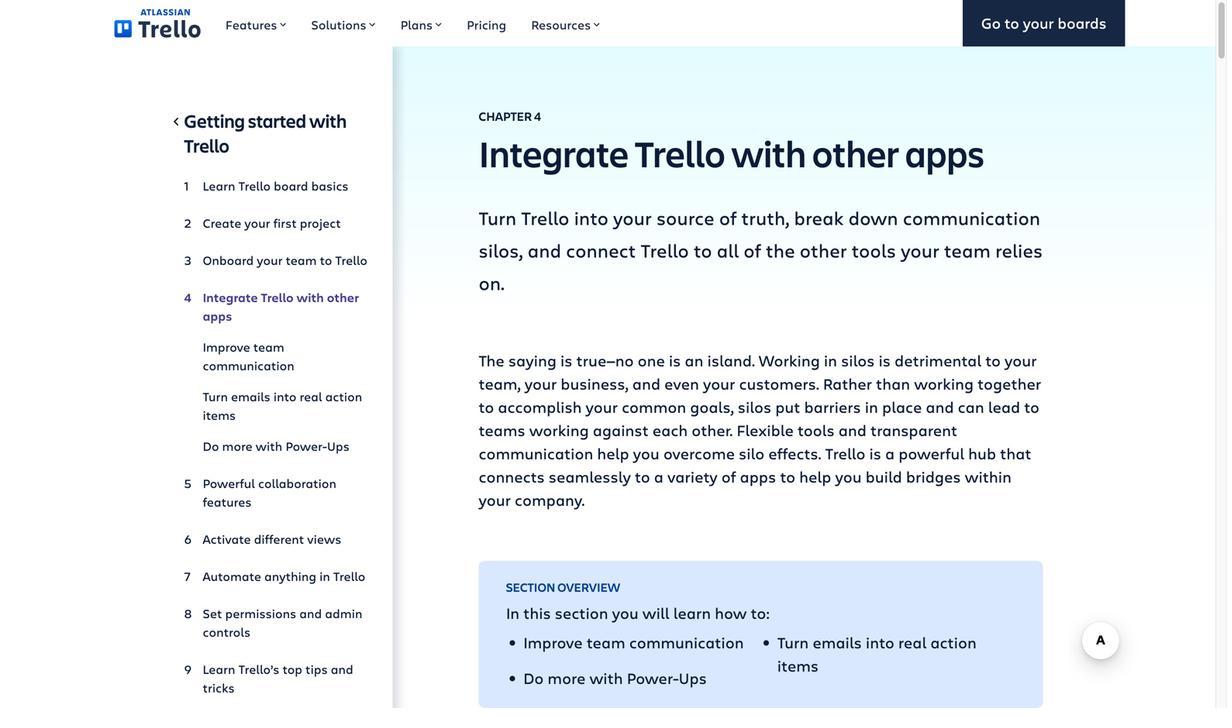 Task type: describe. For each thing, give the bounding box(es) containing it.
team inside the turn trello into your source of truth, break down communication silos, and connect trello to all of the other tools your team relies on.
[[944, 238, 991, 263]]

solutions button
[[299, 0, 388, 47]]

learn for learn trello board basics
[[203, 178, 235, 194]]

and inside the turn trello into your source of truth, break down communication silos, and connect trello to all of the other tools your team relies on.
[[528, 238, 561, 263]]

to down effects.
[[780, 466, 796, 487]]

team,
[[479, 373, 521, 394]]

0 vertical spatial of
[[719, 205, 737, 230]]

with for integrate trello with other apps link
[[297, 289, 324, 306]]

you inside section overview in this section you will learn how to:
[[612, 603, 639, 624]]

to down project
[[320, 252, 332, 269]]

set permissions and admin controls
[[203, 606, 362, 641]]

top
[[283, 661, 302, 678]]

turn inside the turn trello into your source of truth, break down communication silos, and connect trello to all of the other tools your team relies on.
[[479, 205, 517, 230]]

communication up turn emails into real action items link
[[203, 357, 294, 374]]

common
[[622, 397, 686, 418]]

0 horizontal spatial turn emails into real action items
[[203, 388, 362, 424]]

place
[[882, 397, 922, 418]]

learn
[[673, 603, 711, 624]]

views
[[307, 531, 341, 548]]

working
[[759, 350, 820, 371]]

bridges
[[906, 466, 961, 487]]

0 horizontal spatial action
[[325, 388, 362, 405]]

collaboration
[[258, 475, 337, 492]]

tips
[[306, 661, 328, 678]]

team down first
[[286, 252, 317, 269]]

chapter
[[479, 108, 532, 124]]

trello inside learn trello board basics link
[[238, 178, 271, 194]]

create
[[203, 215, 241, 231]]

4
[[534, 108, 541, 124]]

ups inside "link"
[[327, 438, 350, 455]]

powerful
[[899, 443, 965, 464]]

apps inside integrate trello with other apps
[[203, 308, 232, 324]]

onboard your team to trello
[[203, 252, 368, 269]]

silos,
[[479, 238, 523, 263]]

to left the variety
[[635, 466, 650, 487]]

1 horizontal spatial improve
[[523, 632, 583, 653]]

the saying is true—no one is an island. working in silos is detrimental to your team, your business, and even your customers. rather than working together to accomplish your common goals, silos put barriers in place and can lead to teams working against each other. flexible tools and transparent communication help you overcome silo effects. trello is a powerful hub that connects seamlessly to a variety of apps to help you build bridges within your company.
[[479, 350, 1041, 511]]

with down section
[[590, 668, 623, 689]]

source
[[657, 205, 715, 230]]

learn trello's top tips and tricks
[[203, 661, 353, 697]]

all
[[717, 238, 739, 263]]

0 horizontal spatial in
[[320, 568, 330, 585]]

1 vertical spatial real
[[899, 632, 927, 653]]

different
[[254, 531, 304, 548]]

solutions
[[311, 16, 366, 33]]

company.
[[515, 490, 585, 511]]

will
[[643, 603, 670, 624]]

an
[[685, 350, 704, 371]]

do more with power-ups link
[[184, 431, 368, 462]]

improve team communication link
[[184, 332, 368, 381]]

relies
[[996, 238, 1043, 263]]

one
[[638, 350, 665, 371]]

1 vertical spatial of
[[744, 238, 761, 263]]

variety
[[668, 466, 718, 487]]

flexible
[[737, 420, 794, 441]]

customers.
[[739, 373, 819, 394]]

how
[[715, 603, 747, 624]]

resources button
[[519, 0, 613, 47]]

boards
[[1058, 13, 1107, 33]]

learn trello's top tips and tricks link
[[184, 654, 368, 704]]

pricing
[[467, 16, 506, 33]]

activate
[[203, 531, 251, 548]]

0 horizontal spatial items
[[203, 407, 236, 424]]

0 horizontal spatial improve team communication
[[203, 339, 294, 374]]

saying
[[508, 350, 557, 371]]

set
[[203, 606, 222, 622]]

and down one on the right of the page
[[632, 373, 661, 394]]

powerful collaboration features link
[[184, 468, 368, 518]]

0 horizontal spatial silos
[[738, 397, 772, 418]]

effects.
[[769, 443, 821, 464]]

turn emails into real action items link
[[184, 381, 368, 431]]

1 horizontal spatial action
[[931, 632, 977, 653]]

that
[[1000, 443, 1032, 464]]

team down integrate trello with other apps link
[[253, 339, 284, 355]]

0 vertical spatial real
[[300, 388, 322, 405]]

0 vertical spatial a
[[885, 443, 895, 464]]

automate anything in trello
[[203, 568, 365, 585]]

to right lead
[[1024, 397, 1040, 418]]

1 vertical spatial items
[[777, 656, 819, 676]]

integrate inside integrate trello with other apps
[[203, 289, 258, 306]]

goals,
[[690, 397, 734, 418]]

into inside the turn trello into your source of truth, break down communication silos, and connect trello to all of the other tools your team relies on.
[[574, 205, 609, 230]]

integrate trello with other apps
[[203, 289, 359, 324]]

section
[[555, 603, 608, 624]]

silo
[[739, 443, 765, 464]]

can
[[958, 397, 984, 418]]

integrate inside chapter 4 integrate trello with other apps
[[479, 129, 629, 178]]

put
[[775, 397, 800, 418]]

getting started with trello
[[184, 109, 347, 158]]

to up together at the bottom of the page
[[986, 350, 1001, 371]]

on.
[[479, 271, 505, 295]]

started
[[248, 109, 306, 133]]

rather
[[823, 373, 872, 394]]

even
[[664, 373, 699, 394]]

1 vertical spatial into
[[274, 388, 297, 405]]

other.
[[692, 420, 733, 441]]

1 horizontal spatial emails
[[813, 632, 862, 653]]

getting started with trello link
[[184, 109, 368, 164]]

lead
[[988, 397, 1020, 418]]

do inside "link"
[[203, 438, 219, 455]]

tricks
[[203, 680, 235, 697]]

team down section
[[587, 632, 625, 653]]

the
[[479, 350, 505, 371]]

anything
[[264, 568, 316, 585]]

1 horizontal spatial do
[[523, 668, 544, 689]]

communication down "learn"
[[629, 632, 744, 653]]

1 horizontal spatial working
[[914, 373, 974, 394]]

is left "an"
[[669, 350, 681, 371]]

1 vertical spatial turn
[[203, 388, 228, 405]]

project
[[300, 215, 341, 231]]

section overview in this section you will learn how to:
[[506, 580, 770, 624]]



Task type: locate. For each thing, give the bounding box(es) containing it.
0 vertical spatial in
[[824, 350, 837, 371]]

power- down will
[[627, 668, 679, 689]]

learn for learn trello's top tips and tricks
[[203, 661, 235, 678]]

apps inside chapter 4 integrate trello with other apps
[[905, 129, 985, 178]]

first
[[273, 215, 297, 231]]

1 horizontal spatial a
[[885, 443, 895, 464]]

0 vertical spatial improve team communication
[[203, 339, 294, 374]]

2 horizontal spatial into
[[866, 632, 895, 653]]

to right go
[[1005, 13, 1020, 33]]

0 horizontal spatial apps
[[203, 308, 232, 324]]

integrate down 4
[[479, 129, 629, 178]]

with inside getting started with trello
[[309, 109, 347, 133]]

do up powerful
[[203, 438, 219, 455]]

0 horizontal spatial improve
[[203, 339, 250, 355]]

0 horizontal spatial ups
[[327, 438, 350, 455]]

activate different views
[[203, 531, 341, 548]]

working down detrimental
[[914, 373, 974, 394]]

2 vertical spatial in
[[320, 568, 330, 585]]

atlassian trello image
[[114, 9, 201, 38]]

trello inside onboard your team to trello link
[[335, 252, 368, 269]]

a
[[885, 443, 895, 464], [654, 466, 664, 487]]

board
[[274, 178, 308, 194]]

and inside learn trello's top tips and tricks
[[331, 661, 353, 678]]

2 vertical spatial other
[[327, 289, 359, 306]]

help down against
[[597, 443, 629, 464]]

automate
[[203, 568, 261, 585]]

set permissions and admin controls link
[[184, 599, 368, 648]]

is right 'saying'
[[561, 350, 573, 371]]

apps
[[905, 129, 985, 178], [203, 308, 232, 324], [740, 466, 776, 487]]

and left admin
[[300, 606, 322, 622]]

improve down this
[[523, 632, 583, 653]]

power- up collaboration
[[286, 438, 327, 455]]

break
[[794, 205, 844, 230]]

with inside chapter 4 integrate trello with other apps
[[732, 129, 806, 178]]

trello down project
[[335, 252, 368, 269]]

resources
[[531, 16, 591, 33]]

1 horizontal spatial integrate
[[479, 129, 629, 178]]

a left the variety
[[654, 466, 664, 487]]

2 vertical spatial you
[[612, 603, 639, 624]]

more
[[222, 438, 253, 455], [548, 668, 586, 689]]

with for do more with power-ups "link"
[[256, 438, 282, 455]]

1 vertical spatial help
[[800, 466, 832, 487]]

0 vertical spatial ups
[[327, 438, 350, 455]]

other inside the turn trello into your source of truth, break down communication silos, and connect trello to all of the other tools your team relies on.
[[800, 238, 847, 263]]

tools down down
[[852, 238, 896, 263]]

getting
[[184, 109, 245, 133]]

communication inside the saying is true—no one is an island. working in silos is detrimental to your team, your business, and even your customers. rather than working together to accomplish your common goals, silos put barriers in place and can lead to teams working against each other. flexible tools and transparent communication help you overcome silo effects. trello is a powerful hub that connects seamlessly to a variety of apps to help you build bridges within your company.
[[479, 443, 593, 464]]

help
[[597, 443, 629, 464], [800, 466, 832, 487]]

improve team communication down will
[[523, 632, 744, 653]]

0 vertical spatial help
[[597, 443, 629, 464]]

1 vertical spatial a
[[654, 466, 664, 487]]

2 vertical spatial turn
[[777, 632, 809, 653]]

help down effects.
[[800, 466, 832, 487]]

trello down barriers
[[825, 443, 866, 464]]

1 horizontal spatial tools
[[852, 238, 896, 263]]

trello inside integrate trello with other apps
[[261, 289, 294, 306]]

to left all
[[694, 238, 712, 263]]

0 horizontal spatial help
[[597, 443, 629, 464]]

trello down getting
[[184, 133, 229, 158]]

0 horizontal spatial into
[[274, 388, 297, 405]]

go to your boards link
[[963, 0, 1125, 47]]

into
[[574, 205, 609, 230], [274, 388, 297, 405], [866, 632, 895, 653]]

1 vertical spatial working
[[529, 420, 589, 441]]

seamlessly
[[549, 466, 631, 487]]

overcome
[[664, 443, 735, 464]]

hub
[[969, 443, 996, 464]]

learn
[[203, 178, 235, 194], [203, 661, 235, 678]]

1 vertical spatial emails
[[813, 632, 862, 653]]

power- inside "link"
[[286, 438, 327, 455]]

1 horizontal spatial silos
[[841, 350, 875, 371]]

do more with power-ups down turn emails into real action items link
[[203, 438, 350, 455]]

1 horizontal spatial do more with power-ups
[[523, 668, 707, 689]]

1 learn from the top
[[203, 178, 235, 194]]

1 vertical spatial ups
[[679, 668, 707, 689]]

features button
[[213, 0, 299, 47]]

together
[[978, 373, 1041, 394]]

build
[[866, 466, 902, 487]]

other inside integrate trello with other apps
[[327, 289, 359, 306]]

1 vertical spatial action
[[931, 632, 977, 653]]

trello left board
[[238, 178, 271, 194]]

to
[[1005, 13, 1020, 33], [694, 238, 712, 263], [320, 252, 332, 269], [986, 350, 1001, 371], [479, 397, 494, 418], [1024, 397, 1040, 418], [635, 466, 650, 487], [780, 466, 796, 487]]

apps inside the saying is true—no one is an island. working in silos is detrimental to your team, your business, and even your customers. rather than working together to accomplish your common goals, silos put barriers in place and can lead to teams working against each other. flexible tools and transparent communication help you overcome silo effects. trello is a powerful hub that connects seamlessly to a variety of apps to help you build bridges within your company.
[[740, 466, 776, 487]]

and right tips
[[331, 661, 353, 678]]

0 vertical spatial do more with power-ups
[[203, 438, 350, 455]]

1 vertical spatial apps
[[203, 308, 232, 324]]

do more with power-ups inside "link"
[[203, 438, 350, 455]]

0 vertical spatial items
[[203, 407, 236, 424]]

with
[[309, 109, 347, 133], [732, 129, 806, 178], [297, 289, 324, 306], [256, 438, 282, 455], [590, 668, 623, 689]]

1 horizontal spatial real
[[899, 632, 927, 653]]

1 horizontal spatial help
[[800, 466, 832, 487]]

and left can
[[926, 397, 954, 418]]

trello up admin
[[333, 568, 365, 585]]

1 vertical spatial do more with power-ups
[[523, 668, 707, 689]]

0 horizontal spatial a
[[654, 466, 664, 487]]

other down break
[[800, 238, 847, 263]]

connects
[[479, 466, 545, 487]]

emails
[[231, 388, 270, 405], [813, 632, 862, 653]]

silos up the rather
[[841, 350, 875, 371]]

1 horizontal spatial power-
[[627, 668, 679, 689]]

1 vertical spatial learn
[[203, 661, 235, 678]]

other
[[812, 129, 899, 178], [800, 238, 847, 263], [327, 289, 359, 306]]

0 horizontal spatial emails
[[231, 388, 270, 405]]

1 vertical spatial improve
[[523, 632, 583, 653]]

of right the variety
[[722, 466, 736, 487]]

0 vertical spatial working
[[914, 373, 974, 394]]

features
[[226, 16, 277, 33]]

1 horizontal spatial items
[[777, 656, 819, 676]]

0 horizontal spatial power-
[[286, 438, 327, 455]]

1 vertical spatial integrate
[[203, 289, 258, 306]]

improve
[[203, 339, 250, 355], [523, 632, 583, 653]]

of inside the saying is true—no one is an island. working in silos is detrimental to your team, your business, and even your customers. rather than working together to accomplish your common goals, silos put barriers in place and can lead to teams working against each other. flexible tools and transparent communication help you overcome silo effects. trello is a powerful hub that connects seamlessly to a variety of apps to help you build bridges within your company.
[[722, 466, 736, 487]]

and inside set permissions and admin controls
[[300, 606, 322, 622]]

more down section
[[548, 668, 586, 689]]

improve down integrate trello with other apps link
[[203, 339, 250, 355]]

integrate trello with other apps link
[[184, 282, 368, 332]]

0 vertical spatial silos
[[841, 350, 875, 371]]

tools
[[852, 238, 896, 263], [798, 420, 835, 441]]

working down accomplish
[[529, 420, 589, 441]]

trello inside chapter 4 integrate trello with other apps
[[635, 129, 725, 178]]

plans
[[401, 16, 433, 33]]

in right anything
[[320, 568, 330, 585]]

1 vertical spatial in
[[865, 397, 878, 418]]

barriers
[[804, 397, 861, 418]]

section
[[506, 580, 555, 596]]

you
[[633, 443, 660, 464], [835, 466, 862, 487], [612, 603, 639, 624]]

0 vertical spatial power-
[[286, 438, 327, 455]]

ups down "learn"
[[679, 668, 707, 689]]

1 vertical spatial silos
[[738, 397, 772, 418]]

pricing link
[[454, 0, 519, 47]]

detrimental
[[895, 350, 982, 371]]

1 horizontal spatial in
[[824, 350, 837, 371]]

trello's
[[238, 661, 279, 678]]

improve team communication
[[203, 339, 294, 374], [523, 632, 744, 653]]

2 horizontal spatial turn
[[777, 632, 809, 653]]

1 vertical spatial turn emails into real action items
[[777, 632, 977, 676]]

tools inside the turn trello into your source of truth, break down communication silos, and connect trello to all of the other tools your team relies on.
[[852, 238, 896, 263]]

each
[[653, 420, 688, 441]]

within
[[965, 466, 1012, 487]]

learn up the 'tricks'
[[203, 661, 235, 678]]

1 horizontal spatial apps
[[740, 466, 776, 487]]

onboard your team to trello link
[[184, 245, 368, 276]]

1 vertical spatial other
[[800, 238, 847, 263]]

to inside the turn trello into your source of truth, break down communication silos, and connect trello to all of the other tools your team relies on.
[[694, 238, 712, 263]]

powerful collaboration features
[[203, 475, 337, 511]]

0 vertical spatial apps
[[905, 129, 985, 178]]

with down turn emails into real action items link
[[256, 438, 282, 455]]

0 vertical spatial action
[[325, 388, 362, 405]]

communication inside the turn trello into your source of truth, break down communication silos, and connect trello to all of the other tools your team relies on.
[[903, 205, 1041, 230]]

than
[[876, 373, 910, 394]]

2 vertical spatial into
[[866, 632, 895, 653]]

0 horizontal spatial integrate
[[203, 289, 258, 306]]

improve team communication down integrate trello with other apps link
[[203, 339, 294, 374]]

1 vertical spatial improve team communication
[[523, 632, 744, 653]]

do more with power-ups down section
[[523, 668, 707, 689]]

0 vertical spatial integrate
[[479, 129, 629, 178]]

with down onboard your team to trello
[[297, 289, 324, 306]]

communication up relies
[[903, 205, 1041, 230]]

2 horizontal spatial in
[[865, 397, 878, 418]]

to:
[[751, 603, 770, 624]]

a up build
[[885, 443, 895, 464]]

you left build
[[835, 466, 862, 487]]

to down team, on the bottom of the page
[[479, 397, 494, 418]]

teams
[[479, 420, 525, 441]]

0 horizontal spatial more
[[222, 438, 253, 455]]

trello inside the saying is true—no one is an island. working in silos is detrimental to your team, your business, and even your customers. rather than working together to accomplish your common goals, silos put barriers in place and can lead to teams working against each other. flexible tools and transparent communication help you overcome silo effects. trello is a powerful hub that connects seamlessly to a variety of apps to help you build bridges within your company.
[[825, 443, 866, 464]]

other down onboard your team to trello
[[327, 289, 359, 306]]

powerful
[[203, 475, 255, 492]]

in up the rather
[[824, 350, 837, 371]]

plans button
[[388, 0, 454, 47]]

with for getting started with trello link
[[309, 109, 347, 133]]

ups up collaboration
[[327, 438, 350, 455]]

tools inside the saying is true—no one is an island. working in silos is detrimental to your team, your business, and even your customers. rather than working together to accomplish your common goals, silos put barriers in place and can lead to teams working against each other. flexible tools and transparent communication help you overcome silo effects. trello is a powerful hub that connects seamlessly to a variety of apps to help you build bridges within your company.
[[798, 420, 835, 441]]

1 horizontal spatial ups
[[679, 668, 707, 689]]

more inside "link"
[[222, 438, 253, 455]]

with inside integrate trello with other apps
[[297, 289, 324, 306]]

communication up connects
[[479, 443, 593, 464]]

1 horizontal spatial more
[[548, 668, 586, 689]]

do down this
[[523, 668, 544, 689]]

connect
[[566, 238, 636, 263]]

1 vertical spatial power-
[[627, 668, 679, 689]]

integrate down onboard
[[203, 289, 258, 306]]

0 horizontal spatial do
[[203, 438, 219, 455]]

truth,
[[742, 205, 790, 230]]

0 vertical spatial other
[[812, 129, 899, 178]]

go to your boards
[[981, 13, 1107, 33]]

of
[[719, 205, 737, 230], [744, 238, 761, 263], [722, 466, 736, 487]]

down
[[849, 205, 898, 230]]

you left will
[[612, 603, 639, 624]]

do
[[203, 438, 219, 455], [523, 668, 544, 689]]

and right silos, on the top left of page
[[528, 238, 561, 263]]

trello inside automate anything in trello link
[[333, 568, 365, 585]]

1 horizontal spatial turn
[[479, 205, 517, 230]]

0 horizontal spatial tools
[[798, 420, 835, 441]]

0 horizontal spatial do more with power-ups
[[203, 438, 350, 455]]

1 horizontal spatial improve team communication
[[523, 632, 744, 653]]

2 vertical spatial of
[[722, 466, 736, 487]]

1 vertical spatial tools
[[798, 420, 835, 441]]

ups
[[327, 438, 350, 455], [679, 668, 707, 689]]

other up down
[[812, 129, 899, 178]]

0 vertical spatial more
[[222, 438, 253, 455]]

2 horizontal spatial apps
[[905, 129, 985, 178]]

1 vertical spatial you
[[835, 466, 862, 487]]

0 horizontal spatial real
[[300, 388, 322, 405]]

0 vertical spatial you
[[633, 443, 660, 464]]

improve inside improve team communication
[[203, 339, 250, 355]]

0 horizontal spatial working
[[529, 420, 589, 441]]

transparent
[[871, 420, 958, 441]]

0 vertical spatial learn
[[203, 178, 235, 194]]

accomplish
[[498, 397, 582, 418]]

more up powerful
[[222, 438, 253, 455]]

go
[[981, 13, 1001, 33]]

in left the place
[[865, 397, 878, 418]]

tools down barriers
[[798, 420, 835, 441]]

action
[[325, 388, 362, 405], [931, 632, 977, 653]]

basics
[[311, 178, 349, 194]]

team left relies
[[944, 238, 991, 263]]

1 horizontal spatial into
[[574, 205, 609, 230]]

trello down onboard your team to trello link
[[261, 289, 294, 306]]

silos up the flexible
[[738, 397, 772, 418]]

island.
[[708, 350, 755, 371]]

learn trello board basics
[[203, 178, 349, 194]]

learn up create
[[203, 178, 235, 194]]

trello up source
[[635, 129, 725, 178]]

with up truth,
[[732, 129, 806, 178]]

0 vertical spatial into
[[574, 205, 609, 230]]

of right all
[[744, 238, 761, 263]]

learn inside learn trello's top tips and tricks
[[203, 661, 235, 678]]

1 vertical spatial do
[[523, 668, 544, 689]]

onboard
[[203, 252, 254, 269]]

with inside "link"
[[256, 438, 282, 455]]

0 horizontal spatial turn
[[203, 388, 228, 405]]

other inside chapter 4 integrate trello with other apps
[[812, 129, 899, 178]]

against
[[593, 420, 649, 441]]

0 vertical spatial improve
[[203, 339, 250, 355]]

turn trello into your source of truth, break down communication silos, and connect trello to all of the other tools your team relies on.
[[479, 205, 1043, 295]]

is up build
[[870, 443, 882, 464]]

2 learn from the top
[[203, 661, 235, 678]]

the
[[766, 238, 795, 263]]

1 horizontal spatial turn emails into real action items
[[777, 632, 977, 676]]

of up all
[[719, 205, 737, 230]]

trello inside getting started with trello
[[184, 133, 229, 158]]

permissions
[[225, 606, 296, 622]]

trello up silos, on the top left of page
[[521, 205, 570, 230]]

is up than
[[879, 350, 891, 371]]

admin
[[325, 606, 362, 622]]

you down each
[[633, 443, 660, 464]]

with right started
[[309, 109, 347, 133]]

in
[[824, 350, 837, 371], [865, 397, 878, 418], [320, 568, 330, 585]]

trello down source
[[641, 238, 689, 263]]

and down barriers
[[839, 420, 867, 441]]

create your first project link
[[184, 208, 368, 239]]

0 vertical spatial turn emails into real action items
[[203, 388, 362, 424]]

automate anything in trello link
[[184, 561, 368, 592]]

0 vertical spatial emails
[[231, 388, 270, 405]]

overview
[[558, 580, 620, 596]]

1 vertical spatial more
[[548, 668, 586, 689]]

learn trello board basics link
[[184, 171, 368, 202]]



Task type: vqa. For each thing, say whether or not it's contained in the screenshot.
the rightmost Do
yes



